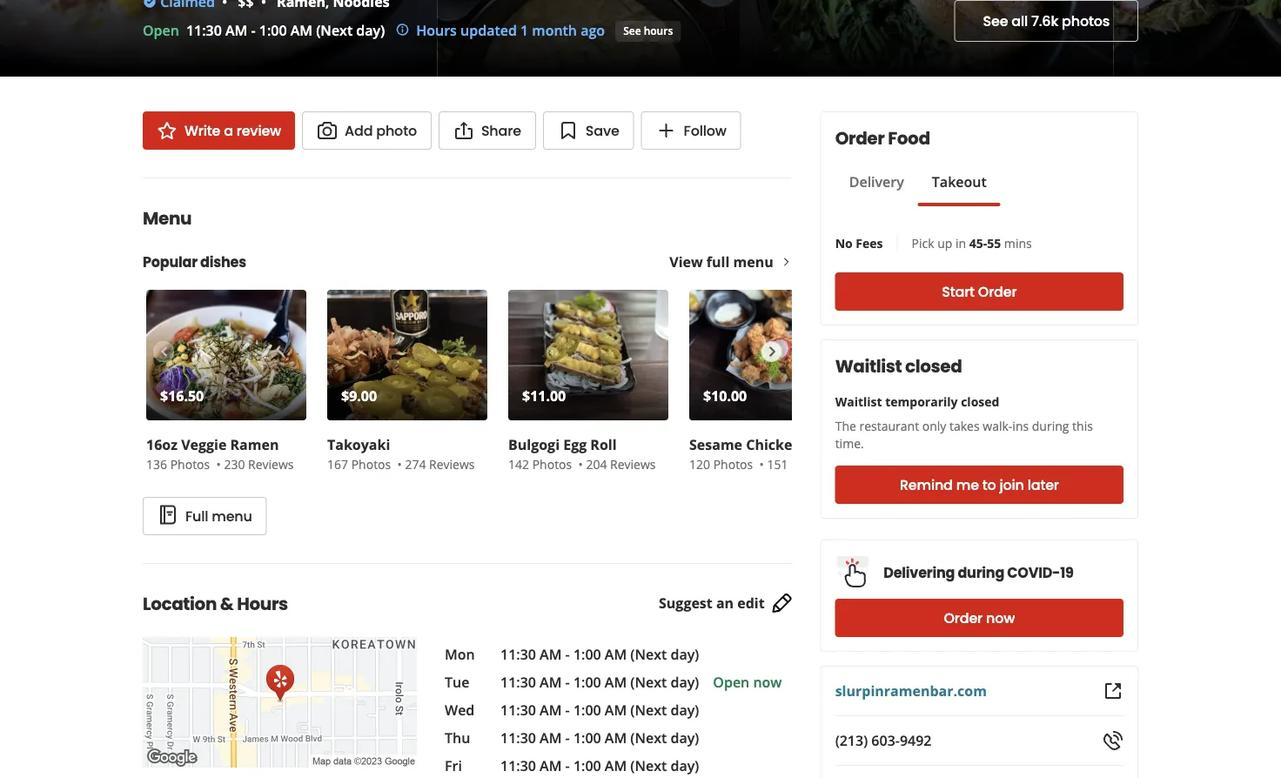 Task type: describe. For each thing, give the bounding box(es) containing it.
11:30 for fri
[[500, 756, 536, 775]]

0 vertical spatial closed
[[905, 354, 962, 379]]

bulgogi egg roll 142 photos
[[508, 435, 617, 472]]

14 chevron right outline image
[[780, 256, 793, 268]]

open for open now
[[713, 673, 750, 691]]

24 phone v2 image
[[1103, 730, 1124, 751]]

add
[[345, 121, 373, 140]]

review
[[236, 121, 281, 140]]

3 photo of slurpin' ramen bar - los angeles - los angeles, ca, us. image from the left
[[1114, 0, 1281, 77]]

waitlist for waitlist temporarily closed the restaurant only takes walk-ins during this time.
[[835, 393, 882, 409]]

$9.00
[[341, 386, 377, 405]]

only
[[922, 417, 946, 434]]

(next for mon
[[630, 645, 667, 664]]

ago
[[581, 21, 605, 40]]

hours updated 1 month ago
[[416, 21, 605, 40]]

1:00 for thu
[[573, 728, 601, 747]]

11:30 for tue
[[500, 673, 536, 691]]

now for order now
[[986, 608, 1015, 628]]

24 add v2 image
[[656, 120, 677, 141]]

slurpinramenbar.com link
[[835, 681, 987, 700]]

remind
[[900, 475, 953, 495]]

up
[[937, 235, 952, 251]]

11:30 for mon
[[500, 645, 536, 664]]

location & hours
[[143, 592, 288, 616]]

- for thu
[[565, 728, 570, 747]]

full menu
[[185, 506, 252, 526]]

230
[[224, 456, 245, 472]]

see all 7.6k photos link
[[954, 0, 1138, 42]]

add photo link
[[302, 111, 432, 150]]

location
[[143, 592, 217, 616]]

tue
[[445, 673, 469, 691]]

popular dishes
[[143, 252, 246, 272]]

day) for fri
[[670, 756, 699, 775]]

takes
[[950, 417, 980, 434]]

230 reviews
[[224, 456, 294, 472]]

&
[[220, 592, 234, 616]]

see for see all 7.6k photos
[[983, 11, 1008, 31]]

11:30 am - 1:00 am (next day) for thu
[[500, 728, 699, 747]]

204 reviews
[[586, 456, 656, 472]]

ramen
[[230, 435, 279, 454]]

274 reviews
[[405, 456, 475, 472]]

- for fri
[[565, 756, 570, 775]]

delivery
[[849, 172, 904, 191]]

see all 7.6k photos
[[983, 11, 1110, 31]]

no fees
[[835, 235, 883, 251]]

11:30 am - 1:00 am (next day) for fri
[[500, 756, 699, 775]]

takoyaki image
[[327, 290, 487, 420]]

start order
[[942, 282, 1017, 302]]

to
[[982, 475, 996, 495]]

sesame chicken image
[[689, 290, 849, 420]]

follow
[[684, 121, 726, 140]]

1 vertical spatial hours
[[237, 592, 288, 616]]

location & hours element
[[115, 563, 824, 778]]

reviews for 16oz veggie ramen
[[248, 456, 294, 472]]

menu
[[143, 206, 192, 231]]

save
[[586, 121, 619, 140]]

photo of slurpin' ramen bar - los angeles - los angeles, ca, us. this was a bowl of deliciousness. i'll definitely be back. image
[[0, 0, 437, 77]]

write a review
[[185, 121, 281, 140]]

thu
[[445, 728, 470, 747]]

sesame
[[689, 435, 742, 454]]

view full menu link
[[669, 252, 793, 271]]

popular
[[143, 252, 197, 272]]

photo
[[376, 121, 417, 140]]

24 star v2 image
[[157, 120, 178, 141]]

hours
[[644, 23, 673, 38]]

(next for wed
[[630, 701, 667, 719]]

delivering
[[884, 563, 955, 583]]

reviews for takoyaki
[[429, 456, 475, 472]]

view full menu
[[669, 252, 773, 271]]

- for wed
[[565, 701, 570, 719]]

$11.00
[[522, 386, 566, 405]]

reviews for bulgogi egg roll
[[610, 456, 656, 472]]

274
[[405, 456, 426, 472]]

egg
[[563, 435, 587, 454]]

takeout tab panel
[[835, 206, 1001, 213]]

day) for mon
[[670, 645, 699, 664]]

151
[[767, 456, 788, 472]]

takeout
[[932, 172, 987, 191]]

tab list containing delivery
[[835, 171, 1001, 206]]

waitlist for waitlist closed
[[835, 354, 902, 379]]

24 menu v2 image
[[158, 504, 178, 525]]

fri
[[445, 756, 462, 775]]

(213)
[[835, 731, 868, 750]]

1 horizontal spatial menu
[[733, 252, 773, 271]]

16oz veggie ramen 136 photos
[[146, 435, 279, 472]]

follow button
[[641, 111, 741, 150]]

share button
[[439, 111, 536, 150]]

a
[[224, 121, 233, 140]]

16 claim filled v2 image
[[143, 0, 157, 9]]

next image
[[762, 341, 781, 362]]

mins
[[1004, 235, 1032, 251]]

suggest an edit
[[659, 594, 765, 612]]

slurpinramenbar.com
[[835, 681, 987, 700]]

food
[[888, 126, 930, 151]]

open now
[[713, 673, 782, 691]]

restaurant
[[859, 417, 919, 434]]

see hours link
[[615, 21, 681, 42]]

1:00 for wed
[[573, 701, 601, 719]]

month
[[532, 21, 577, 40]]

suggest
[[659, 594, 713, 612]]

info alert
[[395, 20, 605, 41]]

later
[[1028, 475, 1059, 495]]

151 reviews
[[767, 456, 837, 472]]

takoyaki
[[327, 435, 390, 454]]

waitlist closed
[[835, 354, 962, 379]]

the
[[835, 417, 856, 434]]

photos inside the 16oz veggie ramen 136 photos
[[170, 456, 210, 472]]

pick
[[912, 235, 934, 251]]

1
[[520, 21, 528, 40]]

start
[[942, 282, 975, 302]]

136
[[146, 456, 167, 472]]

add photo
[[345, 121, 417, 140]]

temporarily
[[885, 393, 958, 409]]

start order button
[[835, 272, 1124, 311]]



Task type: locate. For each thing, give the bounding box(es) containing it.
waitlist up restaurant
[[835, 354, 902, 379]]

join
[[1000, 475, 1024, 495]]

now down 24 pencil v2 image
[[753, 673, 782, 691]]

day)
[[356, 21, 385, 40], [670, 645, 699, 664], [670, 673, 699, 691], [670, 701, 699, 719], [670, 728, 699, 747], [670, 756, 699, 775]]

photos inside bulgogi egg roll 142 photos
[[532, 456, 572, 472]]

11:30 am - 1:00 am (next day) for tue
[[500, 673, 699, 691]]

0 vertical spatial order
[[835, 126, 885, 151]]

5 11:30 am - 1:00 am (next day) from the top
[[500, 756, 699, 775]]

write
[[185, 121, 220, 140]]

0 horizontal spatial now
[[753, 673, 782, 691]]

(next for thu
[[630, 728, 667, 747]]

menu element
[[115, 178, 853, 535]]

(next for fri
[[630, 756, 667, 775]]

-
[[251, 21, 256, 40], [565, 645, 570, 664], [565, 673, 570, 691], [565, 701, 570, 719], [565, 728, 570, 747], [565, 756, 570, 775]]

reviews down ramen
[[248, 456, 294, 472]]

during inside waitlist temporarily closed the restaurant only takes walk-ins during this time.
[[1032, 417, 1069, 434]]

delivering during covid-19
[[884, 563, 1074, 583]]

open down suggest an edit link
[[713, 673, 750, 691]]

order for now
[[944, 608, 983, 628]]

120
[[689, 456, 710, 472]]

waitlist temporarily closed the restaurant only takes walk-ins during this time.
[[835, 393, 1093, 451]]

1 11:30 am - 1:00 am (next day) from the top
[[500, 645, 699, 664]]

24 save outline v2 image
[[558, 120, 579, 141]]

full menu link
[[143, 497, 267, 535]]

fees
[[856, 235, 883, 251]]

45-
[[969, 235, 987, 251]]

full
[[707, 252, 730, 271]]

now inside location & hours element
[[753, 673, 782, 691]]

waitlist up the
[[835, 393, 882, 409]]

2 reviews from the left
[[429, 456, 475, 472]]

24 pencil v2 image
[[772, 593, 793, 614]]

order food
[[835, 126, 930, 151]]

hours inside info alert
[[416, 21, 457, 40]]

1 photos from the left
[[170, 456, 210, 472]]

share
[[481, 121, 521, 140]]

0 vertical spatial now
[[986, 608, 1015, 628]]

0 vertical spatial waitlist
[[835, 354, 902, 379]]

hours right 16 info v2 image
[[416, 21, 457, 40]]

1 vertical spatial order
[[978, 282, 1017, 302]]

1:00 for mon
[[573, 645, 601, 664]]

waitlist
[[835, 354, 902, 379], [835, 393, 882, 409]]

photos inside sesame chicken 120 photos
[[713, 456, 753, 472]]

day) for wed
[[670, 701, 699, 719]]

0 horizontal spatial hours
[[237, 592, 288, 616]]

0 vertical spatial open
[[143, 21, 179, 40]]

hours right the &
[[237, 592, 288, 616]]

photos down veggie
[[170, 456, 210, 472]]

closed up temporarily
[[905, 354, 962, 379]]

updated
[[460, 21, 517, 40]]

11:30
[[186, 21, 222, 40], [500, 645, 536, 664], [500, 673, 536, 691], [500, 701, 536, 719], [500, 728, 536, 747], [500, 756, 536, 775]]

1 horizontal spatial open
[[713, 673, 750, 691]]

photos
[[170, 456, 210, 472], [351, 456, 391, 472], [532, 456, 572, 472], [713, 456, 753, 472]]

in
[[956, 235, 966, 251]]

7.6k
[[1031, 11, 1058, 31]]

suggest an edit link
[[659, 593, 793, 614]]

bulgogi egg roll image
[[508, 290, 668, 420]]

order
[[835, 126, 885, 151], [978, 282, 1017, 302], [944, 608, 983, 628]]

during up order now link
[[958, 563, 1004, 583]]

day) for tue
[[670, 673, 699, 691]]

reviews down roll
[[610, 456, 656, 472]]

1 horizontal spatial see
[[983, 11, 1008, 31]]

an
[[716, 594, 734, 612]]

open down 16 claim filled v2 icon
[[143, 21, 179, 40]]

mon
[[445, 645, 475, 664]]

167
[[327, 456, 348, 472]]

dishes
[[200, 252, 246, 272]]

previous image
[[153, 341, 173, 362]]

reviews right 274
[[429, 456, 475, 472]]

during
[[1032, 417, 1069, 434], [958, 563, 1004, 583]]

2 photo of slurpin' ramen bar - los angeles - los angeles, ca, us. image from the left
[[740, 0, 1114, 77]]

$16.50
[[160, 386, 204, 405]]

see left all
[[983, 11, 1008, 31]]

reviews right 151 at the right bottom of page
[[791, 456, 837, 472]]

0 horizontal spatial open
[[143, 21, 179, 40]]

open 11:30 am - 1:00 am (next day)
[[143, 21, 385, 40]]

day) for thu
[[670, 728, 699, 747]]

(213) 603-9492
[[835, 731, 932, 750]]

0 horizontal spatial menu
[[212, 506, 252, 526]]

11:30 am - 1:00 am (next day)
[[500, 645, 699, 664], [500, 673, 699, 691], [500, 701, 699, 719], [500, 728, 699, 747], [500, 756, 699, 775]]

1 vertical spatial open
[[713, 673, 750, 691]]

order for food
[[835, 126, 885, 151]]

order right start
[[978, 282, 1017, 302]]

9492
[[900, 731, 932, 750]]

order inside button
[[978, 282, 1017, 302]]

reviews
[[248, 456, 294, 472], [429, 456, 475, 472], [610, 456, 656, 472], [791, 456, 837, 472]]

55
[[987, 235, 1001, 251]]

sesame chicken 120 photos
[[689, 435, 801, 472]]

1 vertical spatial waitlist
[[835, 393, 882, 409]]

now down delivering during covid-19
[[986, 608, 1015, 628]]

$10.00
[[703, 386, 747, 405]]

(next
[[316, 21, 353, 40], [630, 645, 667, 664], [630, 673, 667, 691], [630, 701, 667, 719], [630, 728, 667, 747], [630, 756, 667, 775]]

closed inside waitlist temporarily closed the restaurant only takes walk-ins during this time.
[[961, 393, 999, 409]]

open for open 11:30 am - 1:00 am (next day)
[[143, 21, 179, 40]]

see
[[983, 11, 1008, 31], [623, 23, 641, 38]]

see hours
[[623, 23, 673, 38]]

(next for tue
[[630, 673, 667, 691]]

bulgogi
[[508, 435, 560, 454]]

24 external link v2 image
[[1103, 681, 1124, 701]]

1 photo of slurpin' ramen bar - los angeles - los angeles, ca, us. image from the left
[[437, 0, 740, 77]]

0 vertical spatial hours
[[416, 21, 457, 40]]

order up delivery
[[835, 126, 885, 151]]

reviews for sesame chicken
[[791, 456, 837, 472]]

1 reviews from the left
[[248, 456, 294, 472]]

1 horizontal spatial during
[[1032, 417, 1069, 434]]

24 share v2 image
[[453, 120, 474, 141]]

remind me to join later
[[900, 475, 1059, 495]]

write a review link
[[143, 111, 295, 150]]

0 vertical spatial menu
[[733, 252, 773, 271]]

1:00
[[259, 21, 287, 40], [573, 645, 601, 664], [573, 673, 601, 691], [573, 701, 601, 719], [573, 728, 601, 747], [573, 756, 601, 775]]

waitlist inside waitlist temporarily closed the restaurant only takes walk-ins during this time.
[[835, 393, 882, 409]]

2 photos from the left
[[351, 456, 391, 472]]

open
[[143, 21, 179, 40], [713, 673, 750, 691]]

photos down takoyaki
[[351, 456, 391, 472]]

1 horizontal spatial now
[[986, 608, 1015, 628]]

closed
[[905, 354, 962, 379], [961, 393, 999, 409]]

full
[[185, 506, 208, 526]]

0 vertical spatial during
[[1032, 417, 1069, 434]]

me
[[956, 475, 979, 495]]

pick up in 45-55 mins
[[912, 235, 1032, 251]]

142
[[508, 456, 529, 472]]

photo of slurpin' ramen bar - los angeles - los angeles, ca, us. image
[[437, 0, 740, 77], [740, 0, 1114, 77], [1114, 0, 1281, 77]]

- for tue
[[565, 673, 570, 691]]

2 vertical spatial order
[[944, 608, 983, 628]]

3 photos from the left
[[532, 456, 572, 472]]

remind me to join later button
[[835, 466, 1124, 504]]

1 vertical spatial now
[[753, 673, 782, 691]]

16oz
[[146, 435, 178, 454]]

11:30 am - 1:00 am (next day) for mon
[[500, 645, 699, 664]]

16 info v2 image
[[395, 23, 409, 37]]

map image
[[143, 637, 417, 768]]

- for mon
[[565, 645, 570, 664]]

1 vertical spatial menu
[[212, 506, 252, 526]]

veggie
[[181, 435, 227, 454]]

2 waitlist from the top
[[835, 393, 882, 409]]

menu right full
[[212, 506, 252, 526]]

1 vertical spatial during
[[958, 563, 1004, 583]]

roll
[[590, 435, 617, 454]]

4 reviews from the left
[[791, 456, 837, 472]]

all
[[1012, 11, 1028, 31]]

tab list
[[835, 171, 1001, 206]]

11:30 for thu
[[500, 728, 536, 747]]

closed up takes
[[961, 393, 999, 409]]

19
[[1060, 563, 1074, 583]]

order down delivering during covid-19
[[944, 608, 983, 628]]

2 11:30 am - 1:00 am (next day) from the top
[[500, 673, 699, 691]]

ins
[[1012, 417, 1029, 434]]

3 11:30 am - 1:00 am (next day) from the top
[[500, 701, 699, 719]]

16oz veggie ramen image
[[146, 290, 306, 420]]

wed
[[445, 701, 475, 719]]

during right the ins
[[1032, 417, 1069, 434]]

1 horizontal spatial hours
[[416, 21, 457, 40]]

now for open now
[[753, 673, 782, 691]]

photos down bulgogi at left
[[532, 456, 572, 472]]

edit
[[737, 594, 765, 612]]

11:30 am - 1:00 am (next day) for wed
[[500, 701, 699, 719]]

photos
[[1062, 11, 1110, 31]]

see left hours
[[623, 23, 641, 38]]

takoyaki 167 photos
[[327, 435, 391, 472]]

photos inside takoyaki 167 photos
[[351, 456, 391, 472]]

0 horizontal spatial during
[[958, 563, 1004, 583]]

walk-
[[983, 417, 1012, 434]]

1:00 for tue
[[573, 673, 601, 691]]

0 horizontal spatial see
[[623, 23, 641, 38]]

chicken
[[746, 435, 801, 454]]

menu left 14 chevron right outline image
[[733, 252, 773, 271]]

11:30 for wed
[[500, 701, 536, 719]]

4 photos from the left
[[713, 456, 753, 472]]

order now
[[944, 608, 1015, 628]]

1 vertical spatial closed
[[961, 393, 999, 409]]

menu
[[733, 252, 773, 271], [212, 506, 252, 526]]

4 11:30 am - 1:00 am (next day) from the top
[[500, 728, 699, 747]]

1:00 for fri
[[573, 756, 601, 775]]

24 camera v2 image
[[317, 120, 338, 141]]

view
[[669, 252, 703, 271]]

3 reviews from the left
[[610, 456, 656, 472]]

save button
[[543, 111, 634, 150]]

photos down sesame
[[713, 456, 753, 472]]

see for see hours
[[623, 23, 641, 38]]

1 waitlist from the top
[[835, 354, 902, 379]]

open inside location & hours element
[[713, 673, 750, 691]]



Task type: vqa. For each thing, say whether or not it's contained in the screenshot.


